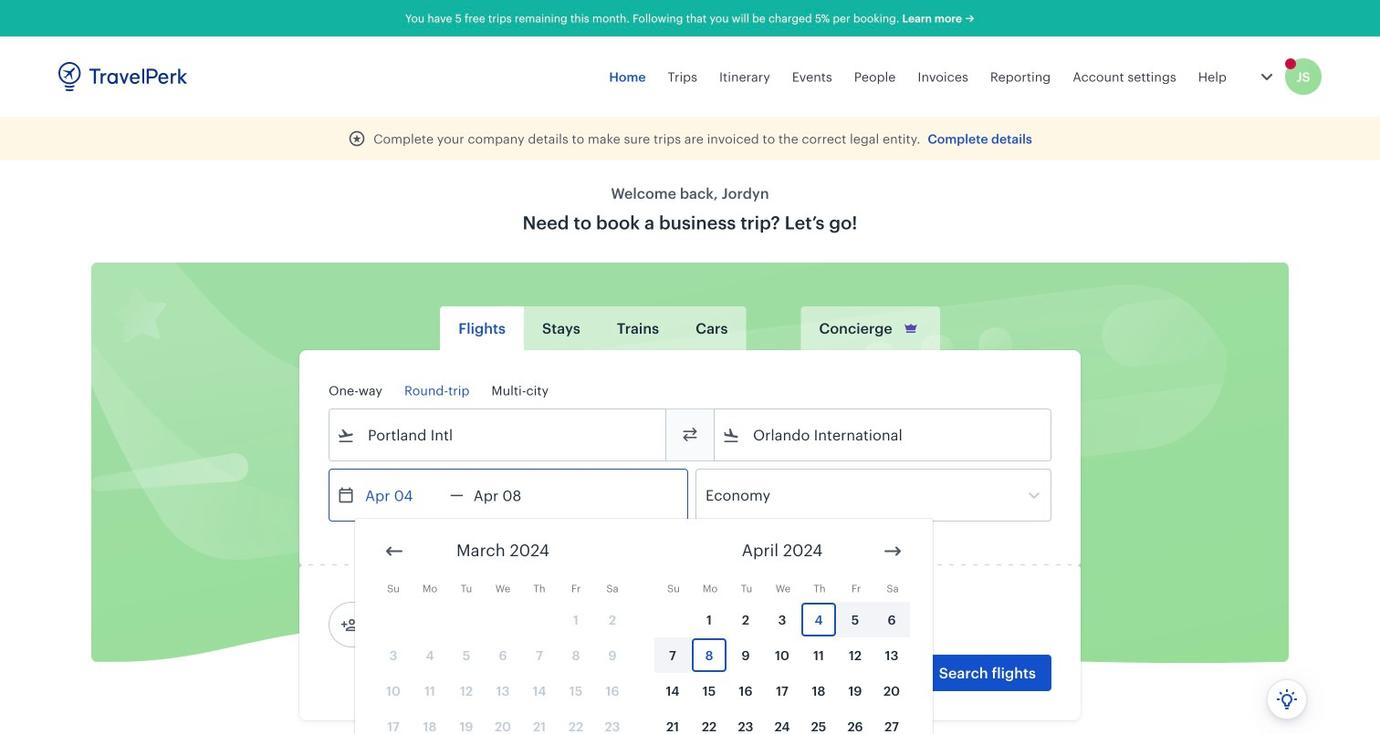 Task type: locate. For each thing, give the bounding box(es) containing it.
move backward to switch to the previous month. image
[[383, 541, 405, 563]]

From search field
[[355, 421, 642, 450]]

Add first traveler search field
[[359, 611, 549, 640]]

calendar application
[[355, 520, 1380, 735]]

To search field
[[740, 421, 1027, 450]]

Return text field
[[464, 470, 559, 521]]



Task type: describe. For each thing, give the bounding box(es) containing it.
Depart text field
[[355, 470, 450, 521]]

move forward to switch to the next month. image
[[882, 541, 904, 563]]



